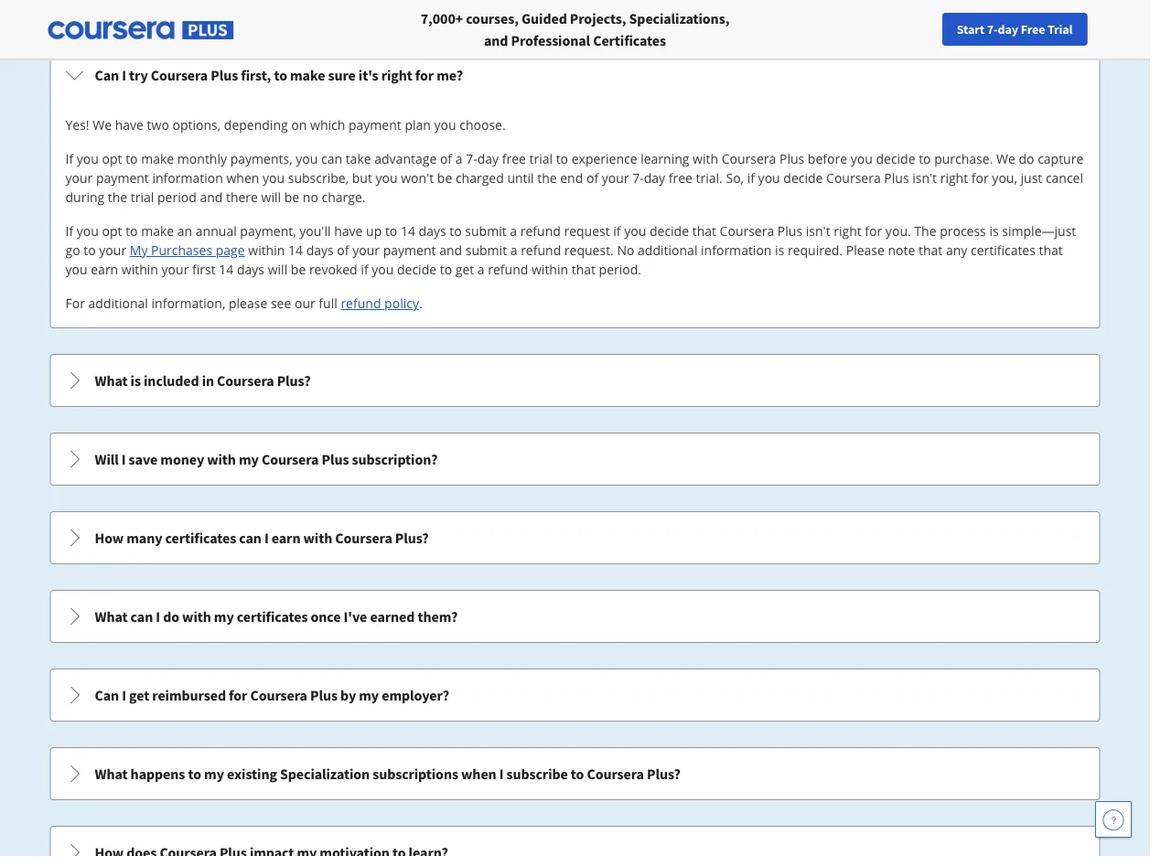 Task type: describe. For each thing, give the bounding box(es) containing it.
no
[[617, 242, 634, 259]]

what can i do with my certificates once i've earned them? button
[[51, 591, 1099, 642]]

0 vertical spatial be
[[437, 169, 452, 187]]

subscribe
[[506, 765, 568, 783]]

i've
[[344, 608, 367, 626]]

1 horizontal spatial of
[[440, 150, 452, 167]]

you up subscribe,
[[296, 150, 318, 167]]

coursera inside "what is included in coursera plus?" dropdown button
[[217, 371, 274, 390]]

coursera inside can i get reimbursed for coursera plus by my employer? dropdown button
[[250, 686, 307, 705]]

trial
[[1048, 21, 1073, 38]]

your down experience
[[602, 169, 629, 187]]

my purchases page link
[[130, 242, 245, 259]]

you.
[[886, 222, 911, 240]]

during
[[65, 188, 104, 206]]

what is included in coursera plus?
[[95, 371, 311, 390]]

monthly
[[177, 150, 227, 167]]

capture
[[1038, 150, 1084, 167]]

0 vertical spatial payment
[[349, 116, 401, 134]]

when inside dropdown button
[[461, 765, 496, 783]]

refund policy link
[[341, 295, 419, 312]]

try
[[129, 66, 148, 84]]

i left reimbursed on the left bottom of page
[[122, 686, 126, 705]]

me?
[[437, 66, 463, 84]]

experience
[[572, 150, 637, 167]]

you right but
[[376, 169, 398, 187]]

any
[[946, 242, 967, 259]]

my up reimbursed on the left bottom of page
[[214, 608, 234, 626]]

there
[[226, 188, 258, 206]]

my left existing
[[204, 765, 224, 783]]

won't
[[401, 169, 434, 187]]

show notifications image
[[970, 23, 992, 45]]

coursera inside what happens to my existing specialization subscriptions when i subscribe to coursera plus? dropdown button
[[587, 765, 644, 783]]

reimbursed
[[152, 686, 226, 705]]

cancel
[[1046, 169, 1083, 187]]

please
[[846, 242, 885, 259]]

i down will i save money with my coursera plus subscription?
[[264, 529, 269, 547]]

what for what can i do with my certificates once i've earned them?
[[95, 608, 128, 626]]

refund down if you opt to make an annual payment, you'll have up to 14 days to submit a refund request if you decide that coursera plus isn't right for you. the process is simple—just go to your
[[488, 261, 528, 278]]

get inside dropdown button
[[129, 686, 149, 705]]

to inside dropdown button
[[274, 66, 287, 84]]

isn't inside if you opt to make monthly payments, you can take advantage of a 7-day free trial to experience learning with coursera plus before you decide to purchase. we do capture your payment information when you subscribe, but you won't be charged until the end of your 7-day free trial. so, if you decide coursera plus isn't right for you, just cancel during the trial period and there will be no charge.
[[912, 169, 937, 187]]

for left me?
[[415, 66, 434, 84]]

your up during
[[65, 169, 93, 187]]

i left try
[[122, 66, 126, 84]]

if inside within 14 days of your payment and submit a refund request. no additional information is required. please note that any certificates that you earn within your first 14 days will be revoked if you decide to get a refund within that period.
[[361, 261, 368, 278]]

you down go
[[65, 261, 87, 278]]

.
[[419, 295, 422, 312]]

by
[[340, 686, 356, 705]]

you down yes!
[[77, 150, 99, 167]]

i down many
[[156, 608, 160, 626]]

if for if you opt to make an annual payment, you'll have up to 14 days to submit a refund request if you decide that coursera plus isn't right for you. the process is simple—just go to your
[[65, 222, 73, 240]]

yes! we have two options, depending on which payment plan you choose.
[[65, 116, 506, 134]]

up
[[366, 222, 382, 240]]

professional
[[511, 31, 590, 49]]

see
[[271, 295, 291, 312]]

annual
[[196, 222, 237, 240]]

charged
[[456, 169, 504, 187]]

2 vertical spatial day
[[644, 169, 665, 187]]

can for can i try coursera plus first, to make sure it's right for me?
[[95, 66, 119, 84]]

days inside if you opt to make an annual payment, you'll have up to 14 days to submit a refund request if you decide that coursera plus isn't right for you. the process is simple—just go to your
[[419, 222, 446, 240]]

included
[[144, 371, 199, 390]]

14 inside if you opt to make an annual payment, you'll have up to 14 days to submit a refund request if you decide that coursera plus isn't right for you. the process is simple—just go to your
[[401, 222, 415, 240]]

payment,
[[240, 222, 296, 240]]

when inside if you opt to make monthly payments, you can take advantage of a 7-day free trial to experience learning with coursera plus before you decide to purchase. we do capture your payment information when you subscribe, but you won't be charged until the end of your 7-day free trial. so, if you decide coursera plus isn't right for you, just cancel during the trial period and there will be no charge.
[[226, 169, 259, 187]]

1 horizontal spatial days
[[306, 242, 334, 259]]

what happens to my existing specialization subscriptions when i subscribe to coursera plus? button
[[51, 748, 1099, 800]]

submit inside within 14 days of your payment and submit a refund request. no additional information is required. please note that any certificates that you earn within your first 14 days will be revoked if you decide to get a refund within that period.
[[465, 242, 507, 259]]

if inside if you opt to make monthly payments, you can take advantage of a 7-day free trial to experience learning with coursera plus before you decide to purchase. we do capture your payment information when you subscribe, but you won't be charged until the end of your 7-day free trial. so, if you decide coursera plus isn't right for you, just cancel during the trial period and there will be no charge.
[[747, 169, 755, 187]]

1 horizontal spatial plus?
[[395, 529, 429, 547]]

be inside within 14 days of your payment and submit a refund request. no additional information is required. please note that any certificates that you earn within your first 14 days will be revoked if you decide to get a refund within that period.
[[291, 261, 306, 278]]

which
[[310, 116, 345, 134]]

but
[[352, 169, 372, 187]]

coursera image
[[15, 15, 131, 44]]

earn inside within 14 days of your payment and submit a refund request. no additional information is required. please note that any certificates that you earn within your first 14 days will be revoked if you decide to get a refund within that period.
[[91, 261, 118, 278]]

right inside dropdown button
[[381, 66, 412, 84]]

your down up
[[352, 242, 380, 259]]

submit inside if you opt to make an annual payment, you'll have up to 14 days to submit a refund request if you decide that coursera plus isn't right for you. the process is simple—just go to your
[[465, 222, 507, 240]]

0 vertical spatial have
[[115, 116, 144, 134]]

and inside if you opt to make monthly payments, you can take advantage of a 7-day free trial to experience learning with coursera plus before you decide to purchase. we do capture your payment information when you subscribe, but you won't be charged until the end of your 7-day free trial. so, if you decide coursera plus isn't right for you, just cancel during the trial period and there will be no charge.
[[200, 188, 223, 206]]

specializations,
[[629, 9, 730, 27]]

coursera plus image
[[48, 21, 234, 39]]

and inside '7,000+ courses, guided projects, specializations, and professional certificates'
[[484, 31, 508, 49]]

you down payments,
[[263, 169, 285, 187]]

2 vertical spatial 14
[[219, 261, 234, 278]]

do inside dropdown button
[[163, 608, 179, 626]]

is inside if you opt to make an annual payment, you'll have up to 14 days to submit a refund request if you decide that coursera plus isn't right for you. the process is simple—just go to your
[[989, 222, 999, 240]]

i left subscribe
[[499, 765, 504, 783]]

plus left first,
[[211, 66, 238, 84]]

how
[[95, 529, 124, 547]]

free
[[1021, 21, 1045, 38]]

1 vertical spatial day
[[477, 150, 499, 167]]

7- inside button
[[987, 21, 998, 38]]

we inside if you opt to make monthly payments, you can take advantage of a 7-day free trial to experience learning with coursera plus before you decide to purchase. we do capture your payment information when you subscribe, but you won't be charged until the end of your 7-day free trial. so, if you decide coursera plus isn't right for you, just cancel during the trial period and there will be no charge.
[[996, 150, 1015, 167]]

start
[[957, 21, 985, 38]]

our
[[295, 295, 315, 312]]

0 horizontal spatial trial
[[131, 188, 154, 206]]

many
[[126, 529, 162, 547]]

employer?
[[382, 686, 449, 705]]

payment inside if you opt to make monthly payments, you can take advantage of a 7-day free trial to experience learning with coursera plus before you decide to purchase. we do capture your payment information when you subscribe, but you won't be charged until the end of your 7-day free trial. so, if you decide coursera plus isn't right for you, just cancel during the trial period and there will be no charge.
[[96, 169, 149, 187]]

my
[[130, 242, 148, 259]]

for inside if you opt to make monthly payments, you can take advantage of a 7-day free trial to experience learning with coursera plus before you decide to purchase. we do capture your payment information when you subscribe, but you won't be charged until the end of your 7-day free trial. so, if you decide coursera plus isn't right for you, just cancel during the trial period and there will be no charge.
[[971, 169, 989, 187]]

can inside if you opt to make monthly payments, you can take advantage of a 7-day free trial to experience learning with coursera plus before you decide to purchase. we do capture your payment information when you subscribe, but you won't be charged until the end of your 7-day free trial. so, if you decide coursera plus isn't right for you, just cancel during the trial period and there will be no charge.
[[321, 150, 342, 167]]

0 horizontal spatial additional
[[88, 295, 148, 312]]

choose.
[[460, 116, 506, 134]]

just
[[1021, 169, 1042, 187]]

certificates
[[593, 31, 666, 49]]

charge.
[[322, 188, 366, 206]]

what for what is included in coursera plus?
[[95, 371, 128, 390]]

existing
[[227, 765, 277, 783]]

your down purchases
[[162, 261, 189, 278]]

coursera inside how many certificates can i earn with coursera plus? dropdown button
[[335, 529, 392, 547]]

with inside dropdown button
[[207, 450, 236, 468]]

for right reimbursed on the left bottom of page
[[229, 686, 247, 705]]

that inside if you opt to make an annual payment, you'll have up to 14 days to submit a refund request if you decide that coursera plus isn't right for you. the process is simple—just go to your
[[692, 222, 716, 240]]

right inside if you opt to make monthly payments, you can take advantage of a 7-day free trial to experience learning with coursera plus before you decide to purchase. we do capture your payment information when you subscribe, but you won't be charged until the end of your 7-day free trial. so, if you decide coursera plus isn't right for you, just cancel during the trial period and there will be no charge.
[[940, 169, 968, 187]]

1 vertical spatial 14
[[288, 242, 303, 259]]

you up refund policy link
[[372, 261, 394, 278]]

1 vertical spatial be
[[284, 188, 299, 206]]

decide inside if you opt to make an annual payment, you'll have up to 14 days to submit a refund request if you decide that coursera plus isn't right for you. the process is simple—just go to your
[[650, 222, 689, 240]]

1 horizontal spatial 7-
[[632, 169, 644, 187]]

0 horizontal spatial plus?
[[277, 371, 311, 390]]

you right "before"
[[851, 150, 873, 167]]

information inside within 14 days of your payment and submit a refund request. no additional information is required. please note that any certificates that you earn within your first 14 days will be revoked if you decide to get a refund within that period.
[[701, 242, 772, 259]]

1 vertical spatial free
[[669, 169, 693, 187]]

yes!
[[65, 116, 89, 134]]

the
[[914, 222, 936, 240]]

an
[[177, 222, 192, 240]]

on
[[291, 116, 307, 134]]

sure
[[328, 66, 356, 84]]

in
[[202, 371, 214, 390]]

can i get reimbursed for coursera plus by my employer?
[[95, 686, 449, 705]]

take
[[346, 150, 371, 167]]

opt for go
[[102, 222, 122, 240]]

until
[[507, 169, 534, 187]]

plus? inside dropdown button
[[647, 765, 681, 783]]

plus left "before"
[[780, 150, 804, 167]]

trial.
[[696, 169, 723, 187]]

subscribe,
[[288, 169, 349, 187]]

will inside within 14 days of your payment and submit a refund request. no additional information is required. please note that any certificates that you earn within your first 14 days will be revoked if you decide to get a refund within that period.
[[268, 261, 287, 278]]

how many certificates can i earn with coursera plus?
[[95, 529, 429, 547]]

0 vertical spatial the
[[537, 169, 557, 187]]

that down request.
[[572, 261, 596, 278]]

that down the simple—just
[[1039, 242, 1063, 259]]

isn't inside if you opt to make an annual payment, you'll have up to 14 days to submit a refund request if you decide that coursera plus isn't right for you. the process is simple—just go to your
[[806, 222, 830, 240]]

subscriptions
[[373, 765, 458, 783]]

first
[[192, 261, 216, 278]]

courses,
[[466, 9, 519, 27]]

for
[[65, 295, 85, 312]]

purchases
[[151, 242, 212, 259]]

process
[[940, 222, 986, 240]]

list containing can i try coursera plus first, to make sure it's right for me?
[[48, 47, 1102, 856]]

1 horizontal spatial within
[[248, 242, 285, 259]]

end
[[560, 169, 583, 187]]

decide down "before"
[[784, 169, 823, 187]]

can i get reimbursed for coursera plus by my employer? button
[[51, 670, 1099, 721]]

what for what happens to my existing specialization subscriptions when i subscribe to coursera plus?
[[95, 765, 128, 783]]

1 vertical spatial can
[[239, 529, 262, 547]]

two
[[147, 116, 169, 134]]

7,000+
[[421, 9, 463, 27]]

have inside if you opt to make an annual payment, you'll have up to 14 days to submit a refund request if you decide that coursera plus isn't right for you. the process is simple—just go to your
[[334, 222, 363, 240]]

within 14 days of your payment and submit a refund request. no additional information is required. please note that any certificates that you earn within your first 14 days will be revoked if you decide to get a refund within that period.
[[65, 242, 1063, 278]]

projects,
[[570, 9, 626, 27]]

page
[[216, 242, 245, 259]]

with up reimbursed on the left bottom of page
[[182, 608, 211, 626]]

0 horizontal spatial within
[[122, 261, 158, 278]]

can i try coursera plus first, to make sure it's right for me?
[[95, 66, 463, 84]]



Task type: vqa. For each thing, say whether or not it's contained in the screenshot.
the 'choose.'
yes



Task type: locate. For each thing, give the bounding box(es) containing it.
make down the two
[[141, 150, 174, 167]]

your
[[65, 169, 93, 187], [602, 169, 629, 187], [99, 242, 126, 259], [352, 242, 380, 259], [162, 261, 189, 278]]

2 vertical spatial make
[[141, 222, 174, 240]]

0 horizontal spatial 7-
[[466, 150, 477, 167]]

your left my
[[99, 242, 126, 259]]

options,
[[172, 116, 221, 134]]

1 can from the top
[[95, 66, 119, 84]]

1 horizontal spatial do
[[1019, 150, 1034, 167]]

if inside if you opt to make monthly payments, you can take advantage of a 7-day free trial to experience learning with coursera plus before you decide to purchase. we do capture your payment information when you subscribe, but you won't be charged until the end of your 7-day free trial. so, if you decide coursera plus isn't right for you, just cancel during the trial period and there will be no charge.
[[65, 150, 73, 167]]

payment up during
[[96, 169, 149, 187]]

0 horizontal spatial 14
[[219, 261, 234, 278]]

make left sure
[[290, 66, 325, 84]]

we
[[93, 116, 112, 134], [996, 150, 1015, 167]]

earn down during
[[91, 261, 118, 278]]

2 horizontal spatial is
[[989, 222, 999, 240]]

0 vertical spatial if
[[65, 150, 73, 167]]

right
[[381, 66, 412, 84], [940, 169, 968, 187], [834, 222, 862, 240]]

make inside if you opt to make monthly payments, you can take advantage of a 7-day free trial to experience learning with coursera plus before you decide to purchase. we do capture your payment information when you subscribe, but you won't be charged until the end of your 7-day free trial. so, if you decide coursera plus isn't right for you, just cancel during the trial period and there will be no charge.
[[141, 150, 174, 167]]

2 horizontal spatial day
[[998, 21, 1018, 38]]

right down purchase.
[[940, 169, 968, 187]]

1 horizontal spatial have
[[334, 222, 363, 240]]

0 vertical spatial 14
[[401, 222, 415, 240]]

2 if from the top
[[65, 222, 73, 240]]

1 vertical spatial we
[[996, 150, 1015, 167]]

0 vertical spatial make
[[290, 66, 325, 84]]

plus up the you.
[[884, 169, 909, 187]]

2 submit from the top
[[465, 242, 507, 259]]

that down trial.
[[692, 222, 716, 240]]

2 vertical spatial plus?
[[647, 765, 681, 783]]

1 vertical spatial can
[[95, 686, 119, 705]]

plus inside if you opt to make an annual payment, you'll have up to 14 days to submit a refund request if you decide that coursera plus isn't right for you. the process is simple—just go to your
[[778, 222, 803, 240]]

if inside if you opt to make an annual payment, you'll have up to 14 days to submit a refund request if you decide that coursera plus isn't right for you. the process is simple—just go to your
[[65, 222, 73, 240]]

2 vertical spatial certificates
[[237, 608, 308, 626]]

be
[[437, 169, 452, 187], [284, 188, 299, 206], [291, 261, 306, 278]]

coursera right in
[[217, 371, 274, 390]]

you,
[[992, 169, 1017, 187]]

for up please
[[865, 222, 882, 240]]

depending
[[224, 116, 288, 134]]

for inside if you opt to make an annual payment, you'll have up to 14 days to submit a refund request if you decide that coursera plus isn't right for you. the process is simple—just go to your
[[865, 222, 882, 240]]

with up the once
[[303, 529, 332, 547]]

decide down the learning
[[650, 222, 689, 240]]

opt down during
[[102, 222, 122, 240]]

days
[[419, 222, 446, 240], [306, 242, 334, 259], [237, 261, 264, 278]]

0 vertical spatial 7-
[[987, 21, 998, 38]]

get inside within 14 days of your payment and submit a refund request. no additional information is required. please note that any certificates that you earn within your first 14 days will be revoked if you decide to get a refund within that period.
[[455, 261, 474, 278]]

0 vertical spatial and
[[484, 31, 508, 49]]

free up until
[[502, 150, 526, 167]]

decide left purchase.
[[876, 150, 915, 167]]

when left subscribe
[[461, 765, 496, 783]]

of
[[440, 150, 452, 167], [586, 169, 599, 187], [337, 242, 349, 259]]

advantage
[[374, 150, 437, 167]]

make inside if you opt to make an annual payment, you'll have up to 14 days to submit a refund request if you decide that coursera plus isn't right for you. the process is simple—just go to your
[[141, 222, 174, 240]]

shopping cart: 1 item image
[[907, 14, 942, 43]]

can for can i get reimbursed for coursera plus by my employer?
[[95, 686, 119, 705]]

1 submit from the top
[[465, 222, 507, 240]]

1 horizontal spatial can
[[239, 529, 262, 547]]

my right by
[[359, 686, 379, 705]]

revoked
[[309, 261, 357, 278]]

2 horizontal spatial if
[[747, 169, 755, 187]]

plus
[[211, 66, 238, 84], [780, 150, 804, 167], [884, 169, 909, 187], [778, 222, 803, 240], [322, 450, 349, 468], [310, 686, 338, 705]]

1 if from the top
[[65, 150, 73, 167]]

if you opt to make monthly payments, you can take advantage of a 7-day free trial to experience learning with coursera plus before you decide to purchase. we do capture your payment information when you subscribe, but you won't be charged until the end of your 7-day free trial. so, if you decide coursera plus isn't right for you, just cancel during the trial period and there will be no charge.
[[65, 150, 1084, 206]]

1 vertical spatial what
[[95, 608, 128, 626]]

1 horizontal spatial isn't
[[912, 169, 937, 187]]

1 horizontal spatial information
[[701, 242, 772, 259]]

what inside dropdown button
[[95, 765, 128, 783]]

1 vertical spatial isn't
[[806, 222, 830, 240]]

to
[[274, 66, 287, 84], [125, 150, 138, 167], [556, 150, 568, 167], [919, 150, 931, 167], [125, 222, 138, 240], [385, 222, 397, 240], [450, 222, 462, 240], [83, 242, 96, 259], [440, 261, 452, 278], [188, 765, 201, 783], [571, 765, 584, 783]]

2 vertical spatial is
[[130, 371, 141, 390]]

coursera inside will i save money with my coursera plus subscription? dropdown button
[[262, 450, 319, 468]]

0 horizontal spatial do
[[163, 608, 179, 626]]

make inside dropdown button
[[290, 66, 325, 84]]

if up no
[[613, 222, 621, 240]]

payment up take
[[349, 116, 401, 134]]

opt inside if you opt to make monthly payments, you can take advantage of a 7-day free trial to experience learning with coursera plus before you decide to purchase. we do capture your payment information when you subscribe, but you won't be charged until the end of your 7-day free trial. so, if you decide coursera plus isn't right for you, just cancel during the trial period and there will be no charge.
[[102, 150, 122, 167]]

it's
[[359, 66, 378, 84]]

is inside within 14 days of your payment and submit a refund request. no additional information is required. please note that any certificates that you earn within your first 14 days will be revoked if you decide to get a refund within that period.
[[775, 242, 784, 259]]

if for if you opt to make monthly payments, you can take advantage of a 7-day free trial to experience learning with coursera plus before you decide to purchase. we do capture your payment information when you subscribe, but you won't be charged until the end of your 7-day free trial. so, if you decide coursera plus isn't right for you, just cancel during the trial period and there will be no charge.
[[65, 150, 73, 167]]

coursera down "before"
[[826, 169, 881, 187]]

1 horizontal spatial 14
[[288, 242, 303, 259]]

trial
[[529, 150, 553, 167], [131, 188, 154, 206]]

coursera up the "so,"
[[722, 150, 776, 167]]

payment up policy
[[383, 242, 436, 259]]

coursera inside if you opt to make an annual payment, you'll have up to 14 days to submit a refund request if you decide that coursera plus isn't right for you. the process is simple—just go to your
[[720, 222, 774, 240]]

2 horizontal spatial within
[[532, 261, 568, 278]]

0 vertical spatial is
[[989, 222, 999, 240]]

0 horizontal spatial right
[[381, 66, 412, 84]]

my right the money
[[239, 450, 259, 468]]

1 opt from the top
[[102, 150, 122, 167]]

and down courses,
[[484, 31, 508, 49]]

before
[[808, 150, 847, 167]]

please
[[229, 295, 267, 312]]

2 horizontal spatial plus?
[[647, 765, 681, 783]]

1 vertical spatial when
[[461, 765, 496, 783]]

with up trial.
[[693, 150, 718, 167]]

how many certificates can i earn with coursera plus? button
[[51, 512, 1099, 564]]

do up reimbursed on the left bottom of page
[[163, 608, 179, 626]]

earn up what can i do with my certificates once i've earned them? on the bottom of page
[[272, 529, 301, 547]]

of up revoked
[[337, 242, 349, 259]]

guided
[[522, 9, 567, 27]]

have
[[115, 116, 144, 134], [334, 222, 363, 240]]

with inside if you opt to make monthly payments, you can take advantage of a 7-day free trial to experience learning with coursera plus before you decide to purchase. we do capture your payment information when you subscribe, but you won't be charged until the end of your 7-day free trial. so, if you decide coursera plus isn't right for you, just cancel during the trial period and there will be no charge.
[[693, 150, 718, 167]]

do inside if you opt to make monthly payments, you can take advantage of a 7-day free trial to experience learning with coursera plus before you decide to purchase. we do capture your payment information when you subscribe, but you won't be charged until the end of your 7-day free trial. so, if you decide coursera plus isn't right for you, just cancel during the trial period and there will be no charge.
[[1019, 150, 1034, 167]]

0 horizontal spatial the
[[108, 188, 127, 206]]

plan
[[405, 116, 431, 134]]

if
[[747, 169, 755, 187], [613, 222, 621, 240], [361, 261, 368, 278]]

can left try
[[95, 66, 119, 84]]

1 vertical spatial if
[[613, 222, 621, 240]]

if inside if you opt to make an annual payment, you'll have up to 14 days to submit a refund request if you decide that coursera plus isn't right for you. the process is simple—just go to your
[[613, 222, 621, 240]]

opt
[[102, 150, 122, 167], [102, 222, 122, 240]]

2 vertical spatial of
[[337, 242, 349, 259]]

refund inside if you opt to make an annual payment, you'll have up to 14 days to submit a refund request if you decide that coursera plus isn't right for you. the process is simple—just go to your
[[520, 222, 561, 240]]

them?
[[418, 608, 458, 626]]

that down the the
[[919, 242, 943, 259]]

2 horizontal spatial and
[[484, 31, 508, 49]]

what
[[95, 371, 128, 390], [95, 608, 128, 626], [95, 765, 128, 783]]

will inside if you opt to make monthly payments, you can take advantage of a 7-day free trial to experience learning with coursera plus before you decide to purchase. we do capture your payment information when you subscribe, but you won't be charged until the end of your 7-day free trial. so, if you decide coursera plus isn't right for you, just cancel during the trial period and there will be no charge.
[[261, 188, 281, 206]]

2 vertical spatial what
[[95, 765, 128, 783]]

full
[[319, 295, 337, 312]]

1 vertical spatial get
[[129, 686, 149, 705]]

1 horizontal spatial additional
[[638, 242, 698, 259]]

once
[[311, 608, 341, 626]]

0 horizontal spatial we
[[93, 116, 112, 134]]

certificates inside within 14 days of your payment and submit a refund request. no additional information is required. please note that any certificates that you earn within your first 14 days will be revoked if you decide to get a refund within that period.
[[971, 242, 1036, 259]]

14 right up
[[401, 222, 415, 240]]

1 vertical spatial is
[[775, 242, 784, 259]]

certificates right many
[[165, 529, 236, 547]]

1 horizontal spatial earn
[[272, 529, 301, 547]]

help center image
[[1103, 809, 1124, 831]]

decide up .
[[397, 261, 437, 278]]

will right there on the left top of the page
[[261, 188, 281, 206]]

a inside if you opt to make monthly payments, you can take advantage of a 7-day free trial to experience learning with coursera plus before you decide to purchase. we do capture your payment information when you subscribe, but you won't be charged until the end of your 7-day free trial. so, if you decide coursera plus isn't right for you, just cancel during the trial period and there will be no charge.
[[455, 150, 463, 167]]

be up our
[[291, 261, 306, 278]]

so,
[[726, 169, 744, 187]]

a inside if you opt to make an annual payment, you'll have up to 14 days to submit a refund request if you decide that coursera plus isn't right for you. the process is simple—just go to your
[[510, 222, 517, 240]]

2 vertical spatial payment
[[383, 242, 436, 259]]

0 vertical spatial opt
[[102, 150, 122, 167]]

opt inside if you opt to make an annual payment, you'll have up to 14 days to submit a refund request if you decide that coursera plus isn't right for you. the process is simple—just go to your
[[102, 222, 122, 240]]

14
[[401, 222, 415, 240], [288, 242, 303, 259], [219, 261, 234, 278]]

start 7-day free trial button
[[942, 13, 1087, 46]]

you'll
[[299, 222, 331, 240]]

additional right for
[[88, 295, 148, 312]]

2 horizontal spatial of
[[586, 169, 599, 187]]

2 can from the top
[[95, 686, 119, 705]]

7- up charged
[[466, 150, 477, 167]]

0 vertical spatial get
[[455, 261, 474, 278]]

0 horizontal spatial get
[[129, 686, 149, 705]]

1 horizontal spatial trial
[[529, 150, 553, 167]]

1 what from the top
[[95, 371, 128, 390]]

days down won't
[[419, 222, 446, 240]]

submit
[[465, 222, 507, 240], [465, 242, 507, 259]]

2 horizontal spatial can
[[321, 150, 342, 167]]

what can i do with my certificates once i've earned them?
[[95, 608, 458, 626]]

learning
[[641, 150, 689, 167]]

1 vertical spatial the
[[108, 188, 127, 206]]

2 horizontal spatial days
[[419, 222, 446, 240]]

can i try coursera plus first, to make sure it's right for me? button
[[51, 49, 1099, 101]]

additional inside within 14 days of your payment and submit a refund request. no additional information is required. please note that any certificates that you earn within your first 14 days will be revoked if you decide to get a refund within that period.
[[638, 242, 698, 259]]

for additional information, please see our full refund policy .
[[65, 295, 422, 312]]

0 vertical spatial additional
[[638, 242, 698, 259]]

be right won't
[[437, 169, 452, 187]]

refund left request.
[[521, 242, 561, 259]]

certificates
[[971, 242, 1036, 259], [165, 529, 236, 547], [237, 608, 308, 626]]

0 vertical spatial of
[[440, 150, 452, 167]]

and down charged
[[439, 242, 462, 259]]

14 down you'll
[[288, 242, 303, 259]]

right inside if you opt to make an annual payment, you'll have up to 14 days to submit a refund request if you decide that coursera plus isn't right for you. the process is simple—just go to your
[[834, 222, 862, 240]]

1 vertical spatial make
[[141, 150, 174, 167]]

request.
[[564, 242, 614, 259]]

information up period
[[152, 169, 223, 187]]

you up go
[[77, 222, 99, 240]]

0 vertical spatial day
[[998, 21, 1018, 38]]

day up charged
[[477, 150, 499, 167]]

refund right full
[[341, 295, 381, 312]]

2 horizontal spatial 14
[[401, 222, 415, 240]]

1 vertical spatial additional
[[88, 295, 148, 312]]

can
[[321, 150, 342, 167], [239, 529, 262, 547], [130, 608, 153, 626]]

if down yes!
[[65, 150, 73, 167]]

2 vertical spatial 7-
[[632, 169, 644, 187]]

required.
[[788, 242, 843, 259]]

of right advantage
[[440, 150, 452, 167]]

0 vertical spatial right
[[381, 66, 412, 84]]

2 vertical spatial right
[[834, 222, 862, 240]]

1 vertical spatial if
[[65, 222, 73, 240]]

1 vertical spatial of
[[586, 169, 599, 187]]

1 horizontal spatial we
[[996, 150, 1015, 167]]

day down the learning
[[644, 169, 665, 187]]

you right plan
[[434, 116, 456, 134]]

0 horizontal spatial when
[[226, 169, 259, 187]]

1 horizontal spatial get
[[455, 261, 474, 278]]

0 horizontal spatial free
[[502, 150, 526, 167]]

have left the two
[[115, 116, 144, 134]]

1 vertical spatial days
[[306, 242, 334, 259]]

days down you'll
[[306, 242, 334, 259]]

plus left by
[[310, 686, 338, 705]]

1 vertical spatial submit
[[465, 242, 507, 259]]

we up you,
[[996, 150, 1015, 167]]

trial left period
[[131, 188, 154, 206]]

if
[[65, 150, 73, 167], [65, 222, 73, 240]]

1 vertical spatial certificates
[[165, 529, 236, 547]]

i
[[122, 66, 126, 84], [121, 450, 126, 468], [264, 529, 269, 547], [156, 608, 160, 626], [122, 686, 126, 705], [499, 765, 504, 783]]

what is included in coursera plus? button
[[51, 355, 1099, 406]]

my purchases page
[[130, 242, 245, 259]]

0 vertical spatial can
[[95, 66, 119, 84]]

free down the learning
[[669, 169, 693, 187]]

opt for information
[[102, 150, 122, 167]]

can left reimbursed on the left bottom of page
[[95, 686, 119, 705]]

will i save money with my coursera plus subscription? button
[[51, 434, 1099, 485]]

earn
[[91, 261, 118, 278], [272, 529, 301, 547]]

2 vertical spatial be
[[291, 261, 306, 278]]

for left you,
[[971, 169, 989, 187]]

coursera inside can i try coursera plus first, to make sure it's right for me? dropdown button
[[151, 66, 208, 84]]

and inside within 14 days of your payment and submit a refund request. no additional information is required. please note that any certificates that you earn within your first 14 days will be revoked if you decide to get a refund within that period.
[[439, 242, 462, 259]]

make up my
[[141, 222, 174, 240]]

information inside if you opt to make monthly payments, you can take advantage of a 7-day free trial to experience learning with coursera plus before you decide to purchase. we do capture your payment information when you subscribe, but you won't be charged until the end of your 7-day free trial. so, if you decide coursera plus isn't right for you, just cancel during the trial period and there will be no charge.
[[152, 169, 223, 187]]

opt up during
[[102, 150, 122, 167]]

plus up required.
[[778, 222, 803, 240]]

coursera up i've
[[335, 529, 392, 547]]

first,
[[241, 66, 271, 84]]

1 horizontal spatial the
[[537, 169, 557, 187]]

if right the "so,"
[[747, 169, 755, 187]]

0 vertical spatial can
[[321, 150, 342, 167]]

additional
[[638, 242, 698, 259], [88, 295, 148, 312]]

2 vertical spatial can
[[130, 608, 153, 626]]

refund up within 14 days of your payment and submit a refund request. no additional information is required. please note that any certificates that you earn within your first 14 days will be revoked if you decide to get a refund within that period. on the top of the page
[[520, 222, 561, 240]]

of inside within 14 days of your payment and submit a refund request. no additional information is required. please note that any certificates that you earn within your first 14 days will be revoked if you decide to get a refund within that period.
[[337, 242, 349, 259]]

0 horizontal spatial if
[[361, 261, 368, 278]]

information,
[[151, 295, 225, 312]]

1 horizontal spatial and
[[439, 242, 462, 259]]

decide inside within 14 days of your payment and submit a refund request. no additional information is required. please note that any certificates that you earn within your first 14 days will be revoked if you decide to get a refund within that period.
[[397, 261, 437, 278]]

2 vertical spatial and
[[439, 242, 462, 259]]

money
[[160, 450, 204, 468]]

days down page
[[237, 261, 264, 278]]

and
[[484, 31, 508, 49], [200, 188, 223, 206], [439, 242, 462, 259]]

a
[[455, 150, 463, 167], [510, 222, 517, 240], [510, 242, 517, 259], [477, 261, 485, 278]]

will up see
[[268, 261, 287, 278]]

earn inside dropdown button
[[272, 529, 301, 547]]

0 horizontal spatial day
[[477, 150, 499, 167]]

day left free
[[998, 21, 1018, 38]]

make
[[290, 66, 325, 84], [141, 150, 174, 167], [141, 222, 174, 240]]

purchase.
[[934, 150, 993, 167]]

is left required.
[[775, 242, 784, 259]]

your inside if you opt to make an annual payment, you'll have up to 14 days to submit a refund request if you decide that coursera plus isn't right for you. the process is simple—just go to your
[[99, 242, 126, 259]]

day inside button
[[998, 21, 1018, 38]]

0 horizontal spatial and
[[200, 188, 223, 206]]

0 horizontal spatial have
[[115, 116, 144, 134]]

is left included
[[130, 371, 141, 390]]

simple—just
[[1002, 222, 1076, 240]]

you right the "so,"
[[758, 169, 780, 187]]

no
[[303, 188, 318, 206]]

i right will
[[121, 450, 126, 468]]

coursera left by
[[250, 686, 307, 705]]

make for payments,
[[141, 150, 174, 167]]

2 what from the top
[[95, 608, 128, 626]]

go
[[65, 242, 80, 259]]

make for annual
[[141, 222, 174, 240]]

2 horizontal spatial 7-
[[987, 21, 998, 38]]

0 vertical spatial do
[[1019, 150, 1034, 167]]

information down the "so,"
[[701, 242, 772, 259]]

with right the money
[[207, 450, 236, 468]]

0 horizontal spatial can
[[130, 608, 153, 626]]

if right revoked
[[361, 261, 368, 278]]

decide
[[876, 150, 915, 167], [784, 169, 823, 187], [650, 222, 689, 240], [397, 261, 437, 278]]

list
[[48, 47, 1102, 856]]

coursera right try
[[151, 66, 208, 84]]

1 vertical spatial have
[[334, 222, 363, 240]]

7- down the learning
[[632, 169, 644, 187]]

plus?
[[277, 371, 311, 390], [395, 529, 429, 547], [647, 765, 681, 783]]

period
[[157, 188, 196, 206]]

have left up
[[334, 222, 363, 240]]

1 vertical spatial information
[[701, 242, 772, 259]]

when up there on the left top of the page
[[226, 169, 259, 187]]

within
[[248, 242, 285, 259], [122, 261, 158, 278], [532, 261, 568, 278]]

3 what from the top
[[95, 765, 128, 783]]

day
[[998, 21, 1018, 38], [477, 150, 499, 167], [644, 169, 665, 187]]

isn't down purchase.
[[912, 169, 937, 187]]

get
[[455, 261, 474, 278], [129, 686, 149, 705]]

specialization
[[280, 765, 370, 783]]

0 vertical spatial earn
[[91, 261, 118, 278]]

do
[[1019, 150, 1034, 167], [163, 608, 179, 626]]

is inside dropdown button
[[130, 371, 141, 390]]

2 opt from the top
[[102, 222, 122, 240]]

1 vertical spatial will
[[268, 261, 287, 278]]

trial up until
[[529, 150, 553, 167]]

payment inside within 14 days of your payment and submit a refund request. no additional information is required. please note that any certificates that you earn within your first 14 days will be revoked if you decide to get a refund within that period.
[[383, 242, 436, 259]]

plus left subscription?
[[322, 450, 349, 468]]

within down my
[[122, 261, 158, 278]]

0 horizontal spatial of
[[337, 242, 349, 259]]

can down will i save money with my coursera plus subscription?
[[239, 529, 262, 547]]

to inside within 14 days of your payment and submit a refund request. no additional information is required. please note that any certificates that you earn within your first 14 days will be revoked if you decide to get a refund within that period.
[[440, 261, 452, 278]]

start 7-day free trial
[[957, 21, 1073, 38]]

0 horizontal spatial is
[[130, 371, 141, 390]]

0 horizontal spatial days
[[237, 261, 264, 278]]

0 vertical spatial we
[[93, 116, 112, 134]]

you
[[434, 116, 456, 134], [77, 150, 99, 167], [296, 150, 318, 167], [851, 150, 873, 167], [263, 169, 285, 187], [376, 169, 398, 187], [758, 169, 780, 187], [77, 222, 99, 240], [624, 222, 646, 240], [65, 261, 87, 278], [372, 261, 394, 278]]

information
[[152, 169, 223, 187], [701, 242, 772, 259]]

will i save money with my coursera plus subscription?
[[95, 450, 438, 468]]

1 horizontal spatial when
[[461, 765, 496, 783]]

the left the end
[[537, 169, 557, 187]]

payments,
[[230, 150, 292, 167]]

1 vertical spatial trial
[[131, 188, 154, 206]]

plus inside dropdown button
[[322, 450, 349, 468]]

you up no
[[624, 222, 646, 240]]

right up please
[[834, 222, 862, 240]]

if up go
[[65, 222, 73, 240]]



